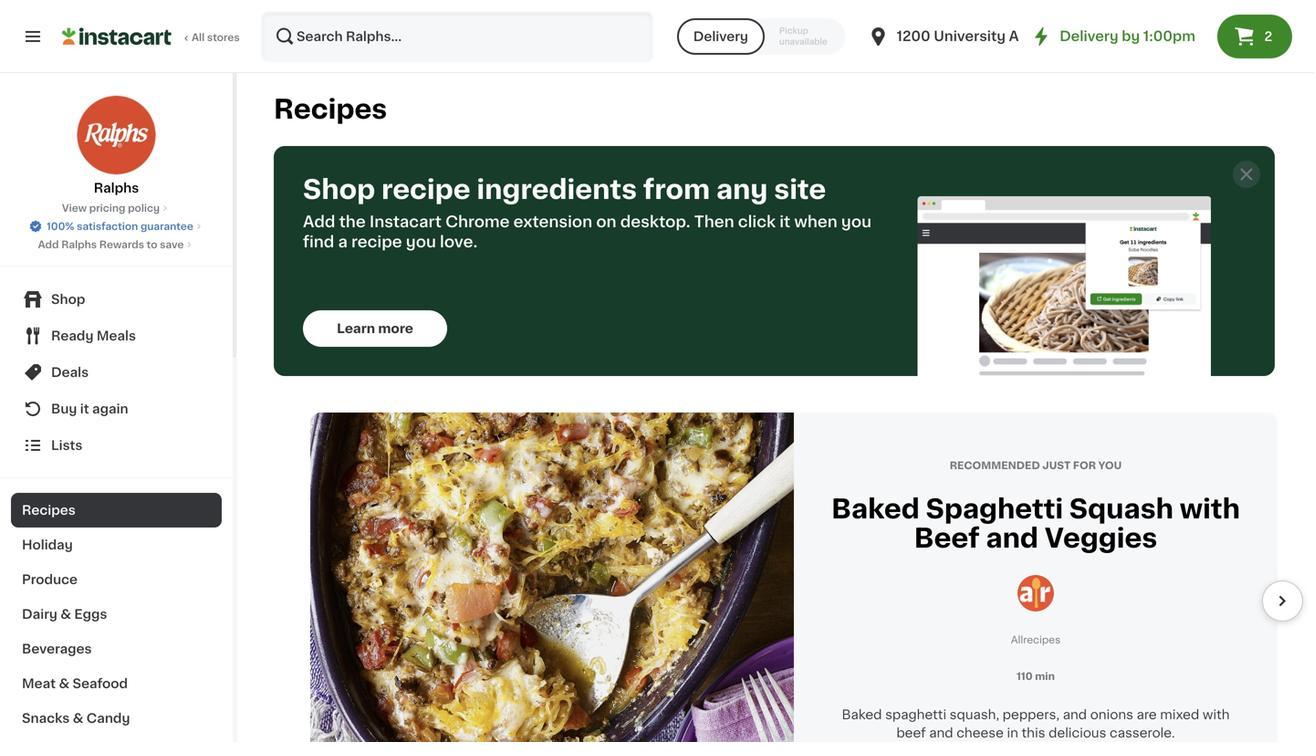 Task type: vqa. For each thing, say whether or not it's contained in the screenshot.
Holiday link
yes



Task type: locate. For each thing, give the bounding box(es) containing it.
love.
[[440, 234, 478, 250]]

0 vertical spatial with
[[1181, 496, 1241, 522]]

add inside add the instacart chrome extension on desktop. then click it when you find a recipe you love.
[[303, 214, 336, 230]]

& for snacks
[[73, 712, 83, 725]]

dairy
[[22, 608, 57, 621]]

all stores
[[192, 32, 240, 42]]

& right meat
[[59, 678, 70, 690]]

1 horizontal spatial add
[[303, 214, 336, 230]]

1 vertical spatial with
[[1203, 709, 1231, 721]]

add
[[303, 214, 336, 230], [38, 240, 59, 250]]

0 horizontal spatial delivery
[[694, 30, 749, 43]]

delivery by 1:00pm
[[1060, 30, 1196, 43]]

add ralphs rewards to save link
[[38, 237, 195, 252]]

0 vertical spatial shop
[[303, 177, 375, 203]]

then
[[695, 214, 735, 230]]

rewards
[[99, 240, 144, 250]]

1 vertical spatial &
[[59, 678, 70, 690]]

ralphs logo image
[[76, 95, 157, 175]]

1 vertical spatial and
[[1064, 709, 1088, 721]]

ralphs down the 100%
[[61, 240, 97, 250]]

more
[[378, 322, 414, 335]]

recommended just for you
[[950, 461, 1123, 471]]

are
[[1137, 709, 1158, 721]]

ave
[[1010, 30, 1036, 43]]

add for add the instacart chrome extension on desktop. then click it when you find a recipe you love.
[[303, 214, 336, 230]]

you down instacart
[[406, 234, 436, 250]]

delivery
[[1060, 30, 1119, 43], [694, 30, 749, 43]]

view pricing policy
[[62, 203, 160, 213]]

add the instacart chrome extension on desktop. then click it when you find a recipe you love.
[[303, 214, 872, 250]]

and up delicious
[[1064, 709, 1088, 721]]

1 horizontal spatial you
[[842, 214, 872, 230]]

recipe down the
[[352, 234, 402, 250]]

baked spaghetti squash, peppers, and onions are mixed with beef and cheese in this delicious casserole.
[[842, 709, 1231, 740]]

mixed
[[1161, 709, 1200, 721]]

& left candy
[[73, 712, 83, 725]]

add down the 100%
[[38, 240, 59, 250]]

allrecipes
[[1012, 635, 1061, 645]]

in
[[1008, 727, 1019, 740]]

you right when on the top right of the page
[[842, 214, 872, 230]]

0 vertical spatial ralphs
[[94, 182, 139, 195]]

it right buy
[[80, 403, 89, 416]]

click
[[739, 214, 776, 230]]

2 vertical spatial &
[[73, 712, 83, 725]]

snacks
[[22, 712, 70, 725]]

1 horizontal spatial and
[[987, 526, 1039, 552]]

it right click
[[780, 214, 791, 230]]

2 vertical spatial and
[[930, 727, 954, 740]]

eggs
[[74, 608, 107, 621]]

it inside add the instacart chrome extension on desktop. then click it when you find a recipe you love.
[[780, 214, 791, 230]]

deals
[[51, 366, 89, 379]]

baked up beef
[[832, 496, 920, 522]]

candy
[[87, 712, 130, 725]]

and
[[987, 526, 1039, 552], [1064, 709, 1088, 721], [930, 727, 954, 740]]

extension banner image
[[918, 196, 1212, 376]]

instacart
[[370, 214, 442, 230]]

item carousel region
[[274, 413, 1304, 742]]

baked spaghetti squash with beef and veggies
[[832, 496, 1241, 552]]

you
[[842, 214, 872, 230], [406, 234, 436, 250]]

recipes
[[274, 96, 387, 122], [22, 504, 76, 517]]

shop up ready at left
[[51, 293, 85, 306]]

holiday
[[22, 539, 73, 552]]

0 vertical spatial you
[[842, 214, 872, 230]]

& for dairy
[[61, 608, 71, 621]]

for
[[1074, 461, 1097, 471]]

satisfaction
[[77, 221, 138, 231]]

ready meals button
[[11, 318, 222, 354]]

shop up the
[[303, 177, 375, 203]]

baked inside baked spaghetti squash, peppers, and onions are mixed with beef and cheese in this delicious casserole.
[[842, 709, 883, 721]]

you
[[1099, 461, 1123, 471]]

ralphs up "view pricing policy" link at the left top of page
[[94, 182, 139, 195]]

ready
[[51, 330, 94, 342]]

100% satisfaction guarantee
[[47, 221, 193, 231]]

with
[[1181, 496, 1241, 522], [1203, 709, 1231, 721]]

beef
[[915, 526, 980, 552]]

dairy & eggs
[[22, 608, 107, 621]]

beef
[[897, 727, 927, 740]]

0 horizontal spatial and
[[930, 727, 954, 740]]

0 horizontal spatial shop
[[51, 293, 85, 306]]

0 horizontal spatial recipes
[[22, 504, 76, 517]]

0 vertical spatial and
[[987, 526, 1039, 552]]

cheese
[[957, 727, 1004, 740]]

1 vertical spatial it
[[80, 403, 89, 416]]

meat
[[22, 678, 56, 690]]

delivery button
[[677, 18, 765, 55]]

0 vertical spatial add
[[303, 214, 336, 230]]

shop link
[[11, 281, 222, 318]]

1 vertical spatial add
[[38, 240, 59, 250]]

0 vertical spatial &
[[61, 608, 71, 621]]

&
[[61, 608, 71, 621], [59, 678, 70, 690], [73, 712, 83, 725]]

it
[[780, 214, 791, 230], [80, 403, 89, 416]]

again
[[92, 403, 128, 416]]

shop for shop recipe ingredients from any site
[[303, 177, 375, 203]]

delivery for delivery by 1:00pm
[[1060, 30, 1119, 43]]

1 vertical spatial recipes
[[22, 504, 76, 517]]

& left eggs
[[61, 608, 71, 621]]

snacks & candy
[[22, 712, 130, 725]]

1 horizontal spatial it
[[780, 214, 791, 230]]

and down the spaghetti
[[987, 526, 1039, 552]]

& for meat
[[59, 678, 70, 690]]

0 horizontal spatial it
[[80, 403, 89, 416]]

1 horizontal spatial delivery
[[1060, 30, 1119, 43]]

ready meals link
[[11, 318, 222, 354]]

baked inside baked spaghetti squash with beef and veggies
[[832, 496, 920, 522]]

with right mixed
[[1203, 709, 1231, 721]]

0 vertical spatial recipes
[[274, 96, 387, 122]]

delivery inside button
[[694, 30, 749, 43]]

view
[[62, 203, 87, 213]]

recipe up instacart
[[382, 177, 471, 203]]

with right squash
[[1181, 496, 1241, 522]]

add up find
[[303, 214, 336, 230]]

shop
[[303, 177, 375, 203], [51, 293, 85, 306]]

0 horizontal spatial add
[[38, 240, 59, 250]]

1 vertical spatial recipe
[[352, 234, 402, 250]]

baked left spaghetti
[[842, 709, 883, 721]]

0 vertical spatial recipe
[[382, 177, 471, 203]]

0 vertical spatial baked
[[832, 496, 920, 522]]

0 vertical spatial it
[[780, 214, 791, 230]]

onions
[[1091, 709, 1134, 721]]

Search field
[[263, 13, 652, 60]]

any
[[717, 177, 768, 203]]

add ralphs rewards to save
[[38, 240, 184, 250]]

just
[[1043, 461, 1071, 471]]

delicious
[[1049, 727, 1107, 740]]

baked for baked spaghetti squash with beef and veggies
[[832, 496, 920, 522]]

1 vertical spatial shop
[[51, 293, 85, 306]]

a
[[338, 234, 348, 250]]

recipes link
[[11, 493, 222, 528]]

None search field
[[261, 11, 654, 62]]

delivery by 1:00pm link
[[1031, 26, 1196, 47]]

1 vertical spatial baked
[[842, 709, 883, 721]]

0 horizontal spatial you
[[406, 234, 436, 250]]

and right beef
[[930, 727, 954, 740]]

recipe
[[382, 177, 471, 203], [352, 234, 402, 250]]

veggies
[[1045, 526, 1158, 552]]

1 horizontal spatial shop
[[303, 177, 375, 203]]



Task type: describe. For each thing, give the bounding box(es) containing it.
dairy & eggs link
[[11, 597, 222, 632]]

2 horizontal spatial and
[[1064, 709, 1088, 721]]

100%
[[47, 221, 74, 231]]

by
[[1123, 30, 1141, 43]]

buy it again
[[51, 403, 128, 416]]

spaghetti
[[926, 496, 1064, 522]]

snacks & candy link
[[11, 701, 222, 736]]

from
[[644, 177, 711, 203]]

ingredients
[[477, 177, 637, 203]]

recommended
[[950, 461, 1041, 471]]

meat & seafood
[[22, 678, 128, 690]]

chrome
[[446, 214, 510, 230]]

beverages
[[22, 643, 92, 656]]

seafood
[[73, 678, 128, 690]]

holiday link
[[11, 528, 222, 563]]

110 min
[[1017, 672, 1056, 682]]

baked for baked spaghetti squash, peppers, and onions are mixed with beef and cheese in this delicious casserole.
[[842, 709, 883, 721]]

save
[[160, 240, 184, 250]]

shop for shop
[[51, 293, 85, 306]]

the
[[339, 214, 366, 230]]

all
[[192, 32, 205, 42]]

stores
[[207, 32, 240, 42]]

1 horizontal spatial recipes
[[274, 96, 387, 122]]

learn more
[[337, 322, 414, 335]]

instacart logo image
[[62, 26, 172, 47]]

2 button
[[1218, 15, 1293, 58]]

1200 university ave button
[[868, 11, 1036, 62]]

1:00pm
[[1144, 30, 1196, 43]]

1 vertical spatial you
[[406, 234, 436, 250]]

1200 university ave
[[897, 30, 1036, 43]]

buy
[[51, 403, 77, 416]]

saved
[[1254, 26, 1295, 38]]

recipe inside add the instacart chrome extension on desktop. then click it when you find a recipe you love.
[[352, 234, 402, 250]]

learn
[[337, 322, 375, 335]]

110
[[1017, 672, 1033, 682]]

with inside baked spaghetti squash, peppers, and onions are mixed with beef and cheese in this delicious casserole.
[[1203, 709, 1231, 721]]

on
[[597, 214, 617, 230]]

all stores link
[[62, 11, 241, 62]]

find
[[303, 234, 335, 250]]

peppers,
[[1003, 709, 1060, 721]]

beverages link
[[11, 632, 222, 667]]

allrecipes image
[[1018, 575, 1055, 612]]

spaghetti
[[886, 709, 947, 721]]

ready meals
[[51, 330, 136, 342]]

this
[[1022, 727, 1046, 740]]

policy
[[128, 203, 160, 213]]

ralphs link
[[76, 95, 157, 197]]

to
[[147, 240, 157, 250]]

min
[[1036, 672, 1056, 682]]

casserole.
[[1110, 727, 1176, 740]]

meals
[[97, 330, 136, 342]]

and inside baked spaghetti squash with beef and veggies
[[987, 526, 1039, 552]]

learn more button
[[303, 310, 447, 347]]

buy it again link
[[11, 391, 222, 427]]

desktop.
[[621, 214, 691, 230]]

add for add ralphs rewards to save
[[38, 240, 59, 250]]

with inside baked spaghetti squash with beef and veggies
[[1181, 496, 1241, 522]]

1 vertical spatial ralphs
[[61, 240, 97, 250]]

service type group
[[677, 18, 846, 55]]

lists
[[51, 439, 83, 452]]

extension
[[514, 214, 593, 230]]

shop recipe ingredients from any site
[[303, 177, 827, 203]]

university
[[934, 30, 1006, 43]]

1200
[[897, 30, 931, 43]]

100% satisfaction guarantee button
[[28, 216, 204, 234]]

when
[[795, 214, 838, 230]]

pricing
[[89, 203, 125, 213]]

saved button
[[1232, 23, 1295, 45]]

site
[[775, 177, 827, 203]]

delivery for delivery
[[694, 30, 749, 43]]

squash
[[1070, 496, 1174, 522]]

produce link
[[11, 563, 222, 597]]

squash,
[[950, 709, 1000, 721]]

meat & seafood link
[[11, 667, 222, 701]]

lists link
[[11, 427, 222, 464]]

view pricing policy link
[[62, 201, 171, 216]]

guarantee
[[141, 221, 193, 231]]

2
[[1265, 30, 1273, 43]]



